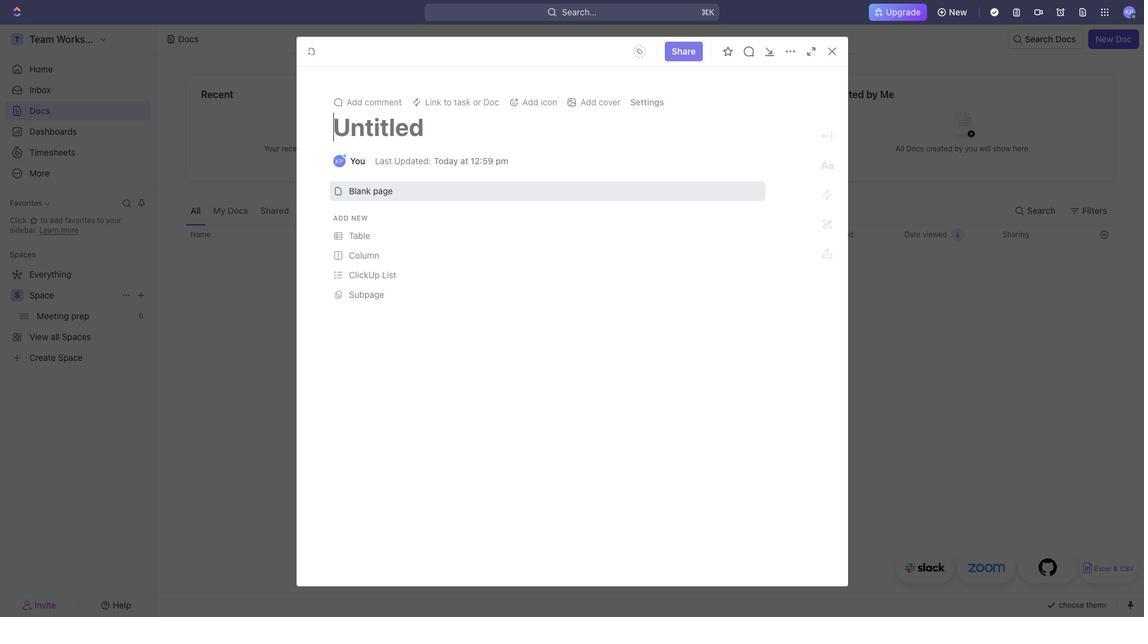 Task type: vqa. For each thing, say whether or not it's contained in the screenshot.
Team Space
no



Task type: locate. For each thing, give the bounding box(es) containing it.
to add favorites to your sidebar.
[[10, 216, 121, 235]]

tab list
[[186, 196, 490, 225]]

settings
[[631, 97, 665, 107]]

1 vertical spatial by
[[955, 144, 964, 153]]

inbox link
[[5, 80, 151, 100]]

no recent docs image
[[313, 102, 362, 151]]

favorites up click at left
[[10, 199, 42, 208]]

1 vertical spatial all
[[191, 205, 201, 216]]

doc down kp dropdown button
[[1117, 34, 1133, 44]]

today
[[434, 156, 458, 166]]

doc
[[1117, 34, 1133, 44], [484, 97, 500, 107]]

me
[[881, 89, 895, 100]]

add cover
[[581, 97, 621, 107]]

0 horizontal spatial by
[[867, 89, 878, 100]]

dropdown menu image
[[631, 42, 650, 61]]

space link
[[29, 286, 117, 305]]

new right upgrade on the top right of page
[[950, 7, 968, 17]]

upgrade
[[886, 7, 922, 17]]

excel
[[1095, 565, 1112, 573]]

0 vertical spatial kp
[[1126, 8, 1134, 16]]

new right search docs on the right of the page
[[1096, 34, 1114, 44]]

upgrade link
[[869, 4, 928, 21]]

add for add icon
[[523, 97, 539, 107]]

subpage button
[[330, 285, 766, 305]]

0 horizontal spatial here.
[[393, 144, 411, 153]]

sidebar navigation
[[0, 25, 156, 618]]

1 horizontal spatial show
[[994, 144, 1012, 153]]

add left 'icon'
[[523, 97, 539, 107]]

0 vertical spatial by
[[867, 89, 878, 100]]

share
[[672, 46, 696, 56]]

2 horizontal spatial to
[[444, 97, 452, 107]]

show up last
[[373, 144, 391, 153]]

1 vertical spatial search
[[1028, 205, 1056, 216]]

new for new
[[950, 7, 968, 17]]

blank page button
[[330, 182, 766, 201]]

1 horizontal spatial kp
[[1126, 8, 1134, 16]]

new doc button
[[1089, 29, 1140, 49]]

all for all docs created by you will show here.
[[896, 144, 905, 153]]

date left updated
[[807, 230, 823, 239]]

0 horizontal spatial new
[[950, 7, 968, 17]]

by left you
[[955, 144, 964, 153]]

kp up new doc on the top right of the page
[[1126, 8, 1134, 16]]

created
[[927, 144, 953, 153]]

date for date updated
[[807, 230, 823, 239]]

click
[[10, 216, 29, 225]]

favorites right or
[[514, 89, 557, 100]]

learn
[[39, 226, 59, 235]]

0 vertical spatial new
[[950, 7, 968, 17]]

created
[[827, 89, 865, 100]]

0 vertical spatial all
[[896, 144, 905, 153]]

0 vertical spatial favorites
[[514, 89, 557, 100]]

or
[[473, 97, 481, 107]]

docs inside button
[[228, 205, 248, 216]]

to
[[444, 97, 452, 107], [41, 216, 48, 225], [97, 216, 104, 225]]

recently
[[282, 144, 310, 153]]

0 vertical spatial search
[[1026, 34, 1054, 44]]

kp
[[1126, 8, 1134, 16], [335, 158, 343, 165]]

to up learn
[[41, 216, 48, 225]]

learn more link
[[39, 226, 79, 235]]

here. up updated:
[[393, 144, 411, 153]]

12:59
[[471, 156, 494, 166]]

search inside button
[[1028, 205, 1056, 216]]

here. right you
[[1014, 144, 1031, 153]]

all for all
[[191, 205, 201, 216]]

inbox
[[29, 85, 51, 95]]

to inside 'dropdown button'
[[444, 97, 452, 107]]

0 horizontal spatial will
[[360, 144, 371, 153]]

1 date from the left
[[807, 230, 823, 239]]

2 row from the top
[[186, 291, 1116, 453]]

new for new doc
[[1096, 34, 1114, 44]]

doc right or
[[484, 97, 500, 107]]

1 vertical spatial row
[[186, 291, 1116, 453]]

date
[[807, 230, 823, 239], [905, 230, 921, 239]]

date left the viewed
[[905, 230, 921, 239]]

opened
[[312, 144, 338, 153]]

shared button
[[256, 196, 294, 225]]

add left cover
[[581, 97, 597, 107]]

will up you
[[360, 144, 371, 153]]

new doc
[[1096, 34, 1133, 44]]

blank page
[[349, 186, 393, 196]]

by left me
[[867, 89, 878, 100]]

docs
[[178, 34, 199, 44], [1056, 34, 1077, 44], [29, 105, 50, 116], [340, 144, 358, 153], [907, 144, 925, 153], [228, 205, 248, 216]]

2 will from the left
[[980, 144, 992, 153]]

add
[[347, 97, 363, 107], [523, 97, 539, 107], [581, 97, 597, 107], [333, 214, 349, 222]]

date viewed button
[[898, 225, 972, 245]]

0 horizontal spatial to
[[41, 216, 48, 225]]

0 horizontal spatial all
[[191, 205, 201, 216]]

invite user image
[[22, 600, 32, 611]]

kp button
[[1120, 2, 1140, 22]]

timesheets link
[[5, 143, 151, 163]]

search
[[1026, 34, 1054, 44], [1028, 205, 1056, 216]]

link
[[425, 97, 442, 107]]

to left your at the top left
[[97, 216, 104, 225]]

shared
[[261, 205, 289, 216]]

table
[[349, 231, 370, 241]]

1 horizontal spatial all
[[896, 144, 905, 153]]

search inside "button"
[[1026, 34, 1054, 44]]

search docs button
[[1009, 29, 1084, 49]]

table containing name
[[186, 225, 1116, 453]]

workspace button
[[337, 196, 392, 225]]

will right you
[[980, 144, 992, 153]]

to right link
[[444, 97, 452, 107]]

1 horizontal spatial will
[[980, 144, 992, 153]]

1 vertical spatial kp
[[335, 158, 343, 165]]

0 vertical spatial row
[[186, 225, 1116, 245]]

excel & csv
[[1095, 565, 1135, 573]]

search for search
[[1028, 205, 1056, 216]]

new
[[950, 7, 968, 17], [1096, 34, 1114, 44]]

last updated: today at 12:59 pm
[[375, 156, 509, 166]]

add left comment
[[347, 97, 363, 107]]

all left created
[[896, 144, 905, 153]]

0 horizontal spatial show
[[373, 144, 391, 153]]

here.
[[393, 144, 411, 153], [1014, 144, 1031, 153]]

search for search docs
[[1026, 34, 1054, 44]]

1 vertical spatial doc
[[484, 97, 500, 107]]

1 show from the left
[[373, 144, 391, 153]]

docs inside "button"
[[1056, 34, 1077, 44]]

1 horizontal spatial doc
[[1117, 34, 1133, 44]]

0 vertical spatial doc
[[1117, 34, 1133, 44]]

0 horizontal spatial kp
[[335, 158, 343, 165]]

add new
[[333, 214, 369, 222]]

1 horizontal spatial new
[[1096, 34, 1114, 44]]

0 horizontal spatial date
[[807, 230, 823, 239]]

show
[[373, 144, 391, 153], [994, 144, 1012, 153]]

all left my
[[191, 205, 201, 216]]

2 show from the left
[[994, 144, 1012, 153]]

2 here. from the left
[[1014, 144, 1031, 153]]

will
[[360, 144, 371, 153], [980, 144, 992, 153]]

1 row from the top
[[186, 225, 1116, 245]]

1 horizontal spatial here.
[[1014, 144, 1031, 153]]

1 vertical spatial new
[[1096, 34, 1114, 44]]

date for date viewed
[[905, 230, 921, 239]]

row
[[186, 225, 1116, 245], [186, 291, 1116, 453]]

you
[[350, 156, 366, 166]]

favorites inside favorites button
[[10, 199, 42, 208]]

all inside button
[[191, 205, 201, 216]]

created by me
[[827, 89, 895, 100]]

favorites
[[65, 216, 95, 225]]

show right you
[[994, 144, 1012, 153]]

favorites
[[514, 89, 557, 100], [10, 199, 42, 208]]

link to task or doc
[[425, 97, 500, 107]]

s
[[15, 291, 20, 300]]

dashboards link
[[5, 122, 151, 142]]

1 horizontal spatial date
[[905, 230, 921, 239]]

0 horizontal spatial doc
[[484, 97, 500, 107]]

table
[[186, 225, 1116, 453]]

kp down your recently opened docs will show here.
[[335, 158, 343, 165]]

1 will from the left
[[360, 144, 371, 153]]

all
[[896, 144, 905, 153], [191, 205, 201, 216]]

table button
[[330, 226, 766, 246]]

my
[[213, 205, 225, 216]]

timesheets
[[29, 147, 75, 158]]

home link
[[5, 59, 151, 79]]

add left new
[[333, 214, 349, 222]]

my docs button
[[208, 196, 253, 225]]

pm
[[496, 156, 509, 166]]

0 horizontal spatial favorites
[[10, 199, 42, 208]]

add
[[50, 216, 63, 225]]

clickup list button
[[330, 266, 766, 285]]

docs link
[[5, 101, 151, 121]]

2 date from the left
[[905, 230, 921, 239]]

1 vertical spatial favorites
[[10, 199, 42, 208]]



Task type: describe. For each thing, give the bounding box(es) containing it.
docs inside sidebar navigation
[[29, 105, 50, 116]]

1 horizontal spatial to
[[97, 216, 104, 225]]

no created by me docs image
[[939, 102, 988, 151]]

add for add cover
[[581, 97, 597, 107]]

you
[[966, 144, 978, 153]]

all docs created by you will show here.
[[896, 144, 1031, 153]]

list
[[382, 270, 397, 280]]

1 here. from the left
[[393, 144, 411, 153]]

blank
[[349, 186, 371, 196]]

add for add comment
[[347, 97, 363, 107]]

icon
[[541, 97, 558, 107]]

excel & csv link
[[1081, 553, 1139, 584]]

my docs
[[213, 205, 248, 216]]

csv
[[1121, 565, 1135, 573]]

last
[[375, 156, 392, 166]]

updated
[[825, 230, 854, 239]]

your recently opened docs will show here.
[[264, 144, 411, 153]]

space, , element
[[11, 289, 23, 302]]

viewed
[[923, 230, 948, 239]]

subpage
[[349, 289, 384, 300]]

your
[[264, 144, 280, 153]]

doc inside new doc button
[[1117, 34, 1133, 44]]

spaces
[[10, 250, 36, 259]]

1 horizontal spatial by
[[955, 144, 964, 153]]

row containing name
[[186, 225, 1116, 245]]

workspace
[[342, 205, 387, 216]]

at
[[461, 156, 469, 166]]

clickup
[[349, 270, 380, 280]]

sidebar.
[[10, 226, 37, 235]]

date updated
[[807, 230, 854, 239]]

⌘k
[[702, 7, 715, 17]]

no favorited docs image
[[626, 102, 675, 151]]

column
[[349, 250, 380, 261]]

home
[[29, 64, 53, 74]]

cover
[[599, 97, 621, 107]]

learn more
[[39, 226, 79, 235]]

dashboards
[[29, 126, 77, 137]]

date updated button
[[800, 225, 861, 245]]

space
[[29, 290, 54, 300]]

date viewed
[[905, 230, 948, 239]]

search button
[[1011, 201, 1064, 220]]

link to task or doc button
[[407, 94, 505, 111]]

clickup list
[[349, 270, 397, 280]]

name
[[191, 230, 211, 239]]

add for add new
[[333, 214, 349, 222]]

new
[[351, 214, 369, 222]]

favorites button
[[5, 196, 54, 211]]

add comment
[[347, 97, 402, 107]]

updated:
[[394, 156, 431, 166]]

recent
[[201, 89, 234, 100]]

more
[[61, 226, 79, 235]]

task
[[454, 97, 471, 107]]

tab list containing all
[[186, 196, 490, 225]]

invite button
[[5, 597, 74, 614]]

search docs
[[1026, 34, 1077, 44]]

&
[[1114, 565, 1119, 573]]

add icon
[[523, 97, 558, 107]]

all button
[[186, 196, 206, 225]]

untitled
[[333, 112, 424, 141]]

your
[[106, 216, 121, 225]]

1 horizontal spatial favorites
[[514, 89, 557, 100]]

search...
[[562, 7, 597, 17]]

comment
[[365, 97, 402, 107]]

new button
[[933, 2, 975, 22]]

kp inside dropdown button
[[1126, 8, 1134, 16]]

invite
[[35, 600, 56, 610]]

sharing
[[1003, 230, 1030, 239]]

doc inside link to task or doc 'dropdown button'
[[484, 97, 500, 107]]

column button
[[330, 246, 766, 266]]

page
[[373, 186, 393, 196]]



